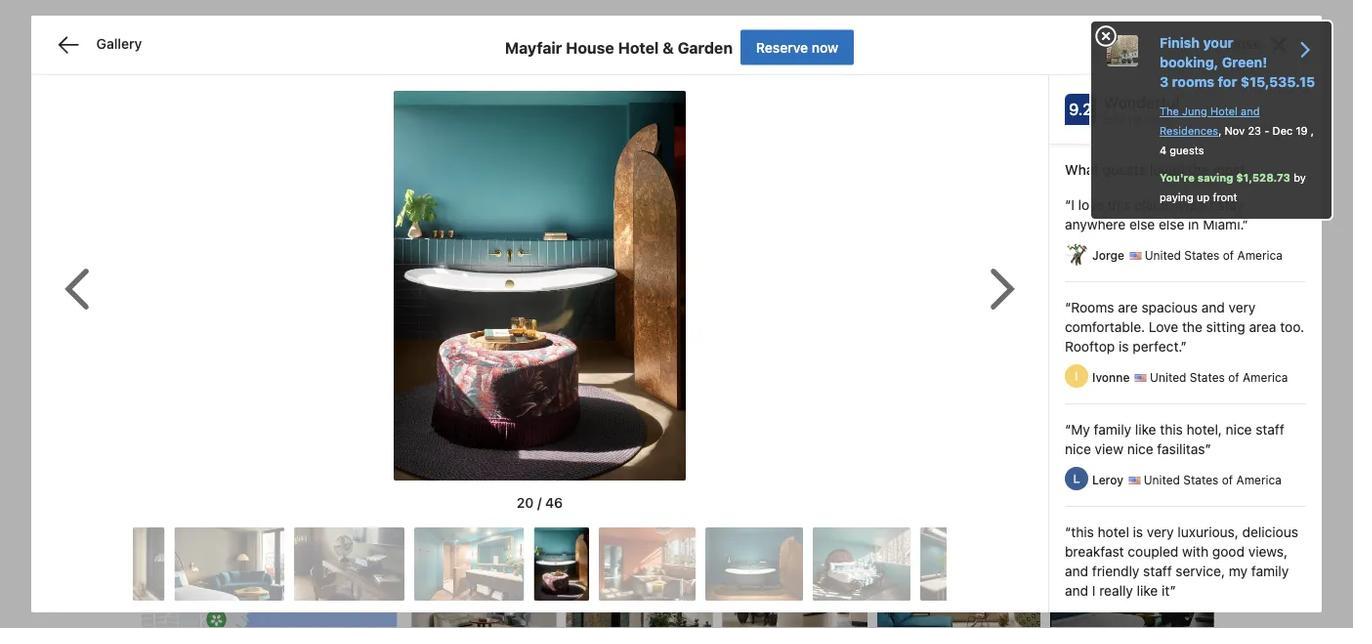Task type: locate. For each thing, give the bounding box(es) containing it.
0 vertical spatial staff
[[1256, 422, 1285, 438]]

else left in
[[1159, 216, 1185, 233]]

4
[[1160, 144, 1167, 157]]

breakfast
[[1065, 544, 1125, 560]]

0 vertical spatial the
[[828, 25, 853, 41]]

0 vertical spatial guests
[[1170, 144, 1205, 157]]

3000
[[430, 141, 464, 157]]

room
[[1024, 301, 1055, 316]]

this inside "i love this place i won't stay anywhere else else in miami."
[[1108, 197, 1131, 213]]

this up room,
[[976, 271, 998, 286]]

rated wonderful element up jorge image
[[968, 208, 1156, 232]]

9.6
[[1168, 438, 1190, 456]]

guests
[[1170, 144, 1205, 157], [1103, 162, 1147, 178]]

0 vertical spatial reviews
[[1129, 112, 1171, 126]]

1 vertical spatial 9.2
[[1168, 218, 1191, 236]]

/
[[538, 495, 542, 511]]

3 left "rooms"
[[1160, 74, 1169, 90]]

$1,528.73
[[1237, 172, 1291, 184]]

good,
[[1076, 271, 1110, 286], [1138, 286, 1172, 301]]

jorge image
[[1065, 242, 1089, 266]]

scored 9.2 element for rated wonderful element to the top
[[1065, 94, 1097, 125]]

leroy image
[[1065, 467, 1089, 491]]

america
[[887, 141, 939, 157], [1238, 249, 1283, 262], [1243, 371, 1288, 385], [1148, 386, 1193, 399], [1237, 474, 1282, 487]]

2 horizontal spatial nice
[[1226, 422, 1253, 438]]

excellent
[[412, 162, 473, 179], [968, 438, 1030, 455]]

is
[[1034, 271, 1044, 286], [1058, 301, 1068, 316], [1119, 339, 1129, 355], [1133, 524, 1144, 540]]

the for the fine print
[[828, 25, 853, 41]]

2 vertical spatial very
[[1147, 524, 1174, 540]]

amenities link
[[613, 8, 706, 59]]

2 , from the left
[[1311, 125, 1315, 137]]

photo gallery of mayfair house hotel & garden dialog
[[0, 0, 1354, 628]]

i inside "i love this place i won't stay anywhere else else in miami."
[[1173, 197, 1176, 213]]

very up 'coupled'
[[1147, 524, 1174, 540]]

,
[[1219, 125, 1222, 137], [1311, 125, 1315, 137]]

excellent down 3000
[[412, 162, 473, 179]]

amenities
[[628, 25, 691, 41]]

reserve inside "button"
[[756, 39, 808, 55]]

map down coconut at the left top
[[585, 162, 614, 179]]

reviews up the 4
[[1129, 112, 1171, 126]]

florida
[[468, 141, 510, 157]]

is inside "rooms are spacious and very comfortable.  love the sitting area too. rooftop is perfect."
[[1119, 339, 1129, 355]]

hotel inside the jung hotel and residences
[[1211, 105, 1238, 118]]

united states of america for nice
[[1141, 474, 1282, 487]]

1 vertical spatial the
[[1160, 105, 1180, 118]]

& up sustainable
[[663, 38, 674, 57]]

1 vertical spatial excellent
[[968, 438, 1030, 455]]

united states of america down the miami."
[[1142, 249, 1283, 262]]

spacious
[[1142, 300, 1198, 316]]

reviews up the 'jorge'
[[1114, 230, 1156, 243]]

rooms
[[1173, 74, 1215, 90]]

0 vertical spatial garden
[[678, 38, 733, 57]]

mayfair house hotel & garden up coconut at the left top
[[412, 103, 740, 130]]

and
[[1241, 105, 1260, 118], [1202, 300, 1225, 316], [976, 301, 998, 316], [1065, 563, 1089, 580], [1065, 583, 1089, 599]]

like left 9.6
[[1136, 422, 1157, 438]]

gallery image of this property image
[[394, 91, 686, 481], [54, 528, 164, 601], [174, 528, 284, 601], [294, 528, 404, 601], [414, 528, 524, 601], [534, 528, 589, 601], [599, 528, 696, 601], [706, 528, 804, 601], [813, 528, 911, 601], [921, 528, 1006, 601]]

0 horizontal spatial &
[[545, 25, 555, 41]]

0 vertical spatial wonderful
[[1104, 93, 1180, 112]]

the inside the jung hotel and residences
[[1160, 105, 1180, 118]]

0 vertical spatial this
[[1108, 197, 1131, 213]]

most:
[[1213, 162, 1250, 178]]

house inside photo gallery of mayfair house hotel & garden 'dialog'
[[566, 38, 615, 57]]

9.2 down won't
[[1168, 218, 1191, 236]]

23
[[1248, 125, 1262, 137]]

guests down the residences
[[1170, 144, 1205, 157]]

1 vertical spatial scored 9.2 element
[[1164, 211, 1195, 243]]

0 vertical spatial family
[[1094, 422, 1132, 438]]

"i love this place i won't stay anywhere else else in miami."
[[1065, 197, 1249, 233]]

and up 23
[[1241, 105, 1260, 118]]

1 vertical spatial map
[[284, 586, 312, 602]]

0 vertical spatial excellent
[[412, 162, 473, 179]]

0 horizontal spatial 9.2
[[1069, 100, 1092, 119]]

2 vertical spatial like
[[1137, 583, 1158, 599]]

+37 photos link
[[1051, 541, 1214, 628]]

scored 9.2 element
[[1065, 94, 1097, 125], [1164, 211, 1195, 243]]

0 vertical spatial reserve
[[756, 39, 808, 55]]

1 horizontal spatial nice
[[1128, 441, 1154, 457]]

2 horizontal spatial this
[[1160, 422, 1183, 438]]

nice right view
[[1128, 441, 1154, 457]]

for
[[1218, 74, 1238, 90]]

wonderful 587 reviews up the 4
[[1104, 93, 1180, 126]]

0 horizontal spatial map
[[284, 586, 312, 602]]

hotel up room,
[[1001, 271, 1031, 286]]

9.2 up what
[[1069, 100, 1092, 119]]

wonderful up the 4
[[1104, 93, 1180, 112]]

1 horizontal spatial excellent
[[968, 438, 1030, 455]]

is up 'coupled'
[[1133, 524, 1144, 540]]

2 vertical spatial this
[[1160, 422, 1183, 438]]

hotel for this
[[1001, 271, 1031, 286]]

this
[[1108, 197, 1131, 213], [976, 271, 998, 286], [1160, 422, 1183, 438]]

fasilitas"
[[1158, 441, 1212, 457]]

good
[[1213, 544, 1245, 560]]

0 horizontal spatial else
[[1130, 216, 1156, 233]]

1 horizontal spatial ,
[[1311, 125, 1315, 137]]

hotel inside "this hotel is very luxurious, delicious breakfast coupled with good views, and friendly staff service, my family and i really like it"
[[1098, 524, 1130, 540]]

and up sitting
[[1202, 300, 1225, 316]]

0 vertical spatial 587
[[1104, 112, 1126, 126]]

states for family
[[1184, 474, 1219, 487]]

0 vertical spatial 9.2
[[1069, 100, 1092, 119]]

"my family like this hotel, nice staff nice view nice fasilitas"
[[1065, 422, 1285, 457]]

very for good,
[[1047, 271, 1073, 286]]

0 horizontal spatial the
[[828, 25, 853, 41]]

nice down "my
[[1065, 441, 1092, 457]]

in
[[1189, 216, 1200, 233]]

of inside 3000 florida avenue, coconut grove, miami, fl 33133, united states of america excellent location – show map
[[870, 141, 883, 157]]

is inside "this hotel is very luxurious, delicious breakfast coupled with good views, and friendly staff service, my family and i really like it"
[[1133, 524, 1144, 540]]

hotel up breakfast
[[1098, 524, 1130, 540]]

0 vertical spatial very
[[1047, 271, 1073, 286]]

587 up the 'jorge'
[[1089, 230, 1111, 243]]

else
[[1130, 216, 1156, 233], [1159, 216, 1185, 233]]

states up hotel,
[[1190, 371, 1225, 385]]

1 vertical spatial guests
[[1103, 162, 1147, 178]]

united right "33133,"
[[781, 141, 823, 157]]

house up travel
[[566, 38, 615, 57]]

0 horizontal spatial i
[[1093, 583, 1096, 599]]

hotel up coconut at the left top
[[575, 103, 633, 130]]

family inside "this hotel is very luxurious, delicious breakfast coupled with good views, and friendly staff service, my family and i really like it"
[[1252, 563, 1289, 580]]

excellent location – show map button
[[412, 162, 614, 179]]

map
[[585, 162, 614, 179], [284, 586, 312, 602]]

info & prices link
[[502, 8, 613, 59]]

hotel up nov
[[1211, 105, 1238, 118]]

states right "33133,"
[[827, 141, 867, 157]]

guests inside , nov 23 - dec 19  , 4 guests
[[1170, 144, 1205, 157]]

family up view
[[1094, 422, 1132, 438]]

united states of america
[[1142, 249, 1283, 262], [1147, 371, 1288, 385], [1055, 386, 1193, 399], [1141, 474, 1282, 487]]

0 vertical spatial hotel
[[1001, 271, 1031, 286]]

0 horizontal spatial hotel
[[1001, 271, 1031, 286]]

0 vertical spatial united states of america image
[[1130, 252, 1142, 260]]

guests right what
[[1103, 162, 1147, 178]]

is down comfortable. at the bottom right of page
[[1119, 339, 1129, 355]]

reviews for rated wonderful element to the top
[[1129, 112, 1171, 126]]

house
[[722, 25, 763, 41], [566, 38, 615, 57], [499, 103, 570, 130]]

20
[[517, 495, 534, 511]]

america for "i love this place i won't stay anywhere else else in miami."
[[1238, 249, 1283, 262]]

up
[[1197, 191, 1210, 204]]

1 horizontal spatial reserve
[[1147, 77, 1199, 93]]

9.2 for bottommost rated wonderful element
[[1168, 218, 1191, 236]]

0 vertical spatial like
[[1121, 271, 1141, 286]]

and inside this hotel is very good, i like the room, the bathroom smells good, and the room is a must.
[[976, 301, 998, 316]]

states down fasilitas"
[[1184, 474, 1219, 487]]

& up grove,
[[638, 103, 655, 130]]

by paying up front
[[1160, 172, 1307, 204]]

nov
[[1225, 125, 1245, 137]]

staff right hotel,
[[1256, 422, 1285, 438]]

family
[[1094, 422, 1132, 438], [1252, 563, 1289, 580]]

like inside this hotel is very good, i like the room, the bathroom smells good, and the room is a must.
[[1121, 271, 1141, 286]]

and down breakfast
[[1065, 563, 1089, 580]]

0 horizontal spatial very
[[1047, 271, 1073, 286]]

9.2
[[1069, 100, 1092, 119], [1168, 218, 1191, 236]]

united down "i love this place i won't stay anywhere else else in miami."
[[1145, 249, 1182, 262]]

hotel inside this hotel is very good, i like the room, the bathroom smells good, and the room is a must.
[[1001, 271, 1031, 286]]

of for "i love this place i won't stay anywhere else else in miami."
[[1223, 249, 1235, 262]]

this right 'love'
[[1108, 197, 1131, 213]]

0 vertical spatial i
[[1173, 197, 1176, 213]]

reserve button
[[1131, 67, 1214, 103]]

1 horizontal spatial 9.2
[[1168, 218, 1191, 236]]

1 vertical spatial like
[[1136, 422, 1157, 438]]

the left fine
[[828, 25, 853, 41]]

love
[[1149, 319, 1179, 335]]

1 horizontal spatial map
[[585, 162, 614, 179]]

$15,535.15
[[1241, 74, 1316, 90]]

united for "rooms
[[1150, 371, 1187, 385]]

0 vertical spatial mayfair house hotel & garden
[[505, 38, 737, 57]]

level
[[714, 71, 743, 85]]

this inside "my family like this hotel, nice staff nice view nice fasilitas"
[[1160, 422, 1183, 438]]

0 vertical spatial map
[[585, 162, 614, 179]]

reviews
[[1129, 112, 1171, 126], [1114, 230, 1156, 243]]

house rules link
[[706, 8, 813, 59]]

mayfair inside 'dialog'
[[505, 38, 562, 57]]

garden up level
[[678, 38, 733, 57]]

the down room,
[[1002, 301, 1021, 316]]

view
[[1095, 441, 1124, 457]]

i right 'place'
[[1173, 197, 1176, 213]]

1 horizontal spatial scored 9.2 element
[[1164, 211, 1195, 243]]

1 horizontal spatial &
[[638, 103, 655, 130]]

a
[[1071, 301, 1078, 316]]

0 vertical spatial rated wonderful element
[[1104, 91, 1307, 114]]

2 horizontal spatial i
[[1173, 197, 1176, 213]]

, left nov
[[1219, 125, 1222, 137]]

scored 9.2 element down paying
[[1164, 211, 1195, 243]]

the
[[828, 25, 853, 41], [1160, 105, 1180, 118]]

hotel up travel
[[618, 38, 659, 57]]

good, up 'love'
[[1138, 286, 1172, 301]]

united states of america image right the 'jorge'
[[1130, 252, 1142, 260]]

0 horizontal spatial reserve
[[756, 39, 808, 55]]

1 vertical spatial i
[[1114, 271, 1117, 286]]

very up bathroom
[[1047, 271, 1073, 286]]

close button
[[1217, 16, 1307, 74]]

united up "my
[[1055, 386, 1092, 399]]

1 horizontal spatial this
[[1108, 197, 1131, 213]]

0 horizontal spatial family
[[1094, 422, 1132, 438]]

i
[[1173, 197, 1176, 213], [1114, 271, 1117, 286], [1093, 583, 1096, 599]]

hotel,
[[1187, 422, 1223, 438]]

0 vertical spatial mayfair
[[505, 38, 562, 57]]

the for the jung hotel and residences
[[1160, 105, 1180, 118]]

map right on
[[284, 586, 312, 602]]

this hotel is very good, i like the room, the bathroom smells good, and the room is a must.
[[976, 271, 1172, 316]]

of for "my family like this hotel, nice staff nice view nice fasilitas"
[[1222, 474, 1234, 487]]

2 horizontal spatial very
[[1229, 300, 1256, 316]]

1 vertical spatial hotel
[[1098, 524, 1130, 540]]

0 horizontal spatial ,
[[1219, 125, 1222, 137]]

mayfair
[[505, 38, 562, 57], [412, 103, 494, 130]]

gallery button
[[47, 16, 150, 74]]

you're saving $1,528.73
[[1160, 172, 1291, 184]]

i up smells
[[1114, 271, 1117, 286]]

1 horizontal spatial hotel
[[1098, 524, 1130, 540]]

united states of america image right leroy
[[1129, 477, 1141, 485]]

very up sitting
[[1229, 300, 1256, 316]]

rated wonderful element down "rooms"
[[1104, 91, 1307, 114]]

house inside house rules link
[[722, 25, 763, 41]]

1 vertical spatial reviews
[[1114, 230, 1156, 243]]

united states of america image for else
[[1130, 252, 1142, 260]]

1 vertical spatial 587
[[1089, 230, 1111, 243]]

like up smells
[[1121, 271, 1141, 286]]

wonderful up the 'jorge'
[[1080, 211, 1156, 229]]

reserve inside button
[[1147, 77, 1199, 93]]

1 horizontal spatial i
[[1114, 271, 1117, 286]]

staff down 'coupled'
[[1144, 563, 1172, 580]]

united states of america down sitting
[[1147, 371, 1288, 385]]

this inside this hotel is very good, i like the room, the bathroom smells good, and the room is a must.
[[976, 271, 998, 286]]

0 horizontal spatial this
[[976, 271, 998, 286]]

nice right hotel,
[[1226, 422, 1253, 438]]

reserve now button
[[741, 30, 854, 65]]

0 horizontal spatial mayfair
[[412, 103, 494, 130]]

coconut
[[568, 141, 621, 157]]

46
[[545, 495, 563, 511]]

scored 9.2 element for bottommost rated wonderful element
[[1164, 211, 1195, 243]]

house left "rules"
[[722, 25, 763, 41]]

staff
[[1256, 422, 1285, 438], [1144, 563, 1172, 580]]

"rooms
[[1065, 300, 1115, 316]]

1 horizontal spatial else
[[1159, 216, 1185, 233]]

1 vertical spatial reserve
[[1147, 77, 1199, 93]]

1 vertical spatial staff
[[1144, 563, 1172, 580]]

1 vertical spatial wonderful
[[1080, 211, 1156, 229]]

1 vertical spatial this
[[976, 271, 998, 286]]

1 , from the left
[[1219, 125, 1222, 137]]

&
[[545, 25, 555, 41], [663, 38, 674, 57], [638, 103, 655, 130]]

united states of america down fasilitas"
[[1141, 474, 1282, 487]]

1 horizontal spatial guests
[[1170, 144, 1205, 157]]

of
[[870, 141, 883, 157], [1223, 249, 1235, 262], [1229, 371, 1240, 385], [1134, 386, 1145, 399], [1222, 474, 1234, 487]]

mayfair house hotel & garden up travel
[[505, 38, 737, 57]]

united down 9.6
[[1144, 474, 1181, 487]]

1 vertical spatial very
[[1229, 300, 1256, 316]]

states
[[827, 141, 867, 157], [1185, 249, 1220, 262], [1190, 371, 1225, 385], [1095, 386, 1130, 399], [1184, 474, 1219, 487]]

0 horizontal spatial 3
[[746, 71, 754, 85]]

and down room,
[[976, 301, 998, 316]]

garden up miami,
[[660, 103, 740, 130]]

the jung hotel and residences image
[[1107, 35, 1139, 66]]

1 horizontal spatial the
[[1160, 105, 1180, 118]]

0 vertical spatial scored 9.2 element
[[1065, 94, 1097, 125]]

1 vertical spatial rated wonderful element
[[968, 208, 1156, 232]]

2 else from the left
[[1159, 216, 1185, 233]]

states for are
[[1190, 371, 1225, 385]]

united inside 3000 florida avenue, coconut grove, miami, fl 33133, united states of america excellent location – show map
[[781, 141, 823, 157]]

1 vertical spatial united states of america image
[[1129, 477, 1141, 485]]

587 for rated wonderful element to the top
[[1104, 112, 1126, 126]]

0 horizontal spatial guests
[[1103, 162, 1147, 178]]

it"
[[1162, 583, 1177, 599]]

i left "really"
[[1093, 583, 1096, 599]]

& inside 'dialog'
[[663, 38, 674, 57]]

& right info
[[545, 25, 555, 41]]

map inside section
[[284, 586, 312, 602]]

the left jung
[[1160, 105, 1180, 118]]

2 horizontal spatial &
[[663, 38, 674, 57]]

587 up what guests loved the most:
[[1104, 112, 1126, 126]]

hotel
[[618, 38, 659, 57], [575, 103, 633, 130], [1211, 105, 1238, 118]]

hotel for "this
[[1098, 524, 1130, 540]]

scored 9.2 element up what
[[1065, 94, 1097, 125]]

united states of america for else
[[1142, 249, 1283, 262]]

house rules
[[722, 25, 797, 41]]

else down 'place'
[[1130, 216, 1156, 233]]

very inside this hotel is very good, i like the room, the bathroom smells good, and the room is a must.
[[1047, 271, 1073, 286]]

very inside "rooms are spacious and very comfortable.  love the sitting area too. rooftop is perfect."
[[1229, 300, 1256, 316]]

rated wonderful element
[[1104, 91, 1307, 114], [968, 208, 1156, 232]]

2 vertical spatial i
[[1093, 583, 1096, 599]]

the down next 'icon'
[[1183, 319, 1203, 335]]

1 vertical spatial family
[[1252, 563, 1289, 580]]

1 horizontal spatial 3
[[1160, 74, 1169, 90]]

mayfair house hotel & garden inside photo gallery of mayfair house hotel & garden 'dialog'
[[505, 38, 737, 57]]

good, up smells
[[1076, 271, 1110, 286]]

excellent left location!
[[968, 438, 1030, 455]]

0 horizontal spatial excellent
[[412, 162, 473, 179]]

1 vertical spatial wonderful 587 reviews
[[1080, 211, 1156, 243]]

, right the 19
[[1311, 125, 1315, 137]]

0 horizontal spatial staff
[[1144, 563, 1172, 580]]

1 horizontal spatial mayfair
[[505, 38, 562, 57]]

0 horizontal spatial scored 9.2 element
[[1065, 94, 1097, 125]]

states down in
[[1185, 249, 1220, 262]]

1 horizontal spatial staff
[[1256, 422, 1285, 438]]

dec
[[1273, 125, 1293, 137]]

wonderful 587 reviews up the 'jorge'
[[1080, 211, 1156, 243]]

coupled
[[1128, 544, 1179, 560]]

1 horizontal spatial family
[[1252, 563, 1289, 580]]

this up fasilitas"
[[1160, 422, 1183, 438]]

like left it"
[[1137, 583, 1158, 599]]

united states of america image
[[1130, 252, 1142, 260], [1129, 477, 1141, 485]]

guests inside photo gallery of mayfair house hotel & garden 'dialog'
[[1103, 162, 1147, 178]]

very inside "this hotel is very luxurious, delicious breakfast coupled with good views, and friendly staff service, my family and i really like it"
[[1147, 524, 1174, 540]]

and inside "rooms are spacious and very comfortable.  love the sitting area too. rooftop is perfect."
[[1202, 300, 1225, 316]]

3 right level
[[746, 71, 754, 85]]

1 horizontal spatial very
[[1147, 524, 1174, 540]]

united right united states of america image
[[1150, 371, 1187, 385]]

family down views, at right bottom
[[1252, 563, 1289, 580]]

miami."
[[1203, 216, 1249, 233]]



Task type: vqa. For each thing, say whether or not it's contained in the screenshot.
middle I
yes



Task type: describe. For each thing, give the bounding box(es) containing it.
the jung hotel and residences
[[1160, 105, 1260, 137]]

united states of america for area
[[1147, 371, 1288, 385]]

fl
[[715, 141, 730, 157]]

miami,
[[670, 141, 711, 157]]

house up avenue,
[[499, 103, 570, 130]]

love
[[1079, 197, 1104, 213]]

close
[[1225, 35, 1265, 52]]

the up spacious
[[1144, 271, 1163, 286]]

of for "rooms are spacious and very comfortable.  love the sitting area too. rooftop is perfect."
[[1229, 371, 1240, 385]]

now
[[812, 39, 839, 55]]

"this
[[1065, 524, 1094, 540]]

avenue,
[[514, 141, 564, 157]]

on
[[264, 586, 281, 602]]

0 horizontal spatial nice
[[1065, 441, 1092, 457]]

excellent location!
[[968, 438, 1092, 455]]

, nov 23 - dec 19  , 4 guests
[[1160, 125, 1315, 157]]

1 vertical spatial mayfair house hotel & garden
[[412, 103, 740, 130]]

family inside "my family like this hotel, nice staff nice view nice fasilitas"
[[1094, 422, 1132, 438]]

show on map section
[[131, 0, 404, 628]]

is left a on the right
[[1058, 301, 1068, 316]]

19
[[1296, 125, 1308, 137]]

location
[[477, 162, 531, 179]]

travel
[[610, 71, 643, 85]]

staff inside "my family like this hotel, nice staff nice view nice fasilitas"
[[1256, 422, 1285, 438]]

the up up
[[1189, 162, 1210, 178]]

0 vertical spatial wonderful 587 reviews
[[1104, 93, 1180, 126]]

0 horizontal spatial good,
[[1076, 271, 1110, 286]]

sitting
[[1207, 319, 1246, 335]]

-
[[1265, 125, 1270, 137]]

reserve for reserve
[[1147, 77, 1199, 93]]

too.
[[1281, 319, 1305, 335]]

"this hotel is very luxurious, delicious breakfast coupled with good views, and friendly staff service, my family and i really like it"
[[1065, 524, 1299, 599]]

3000 florida avenue, coconut grove, miami, fl 33133, united states of america excellent location – show map
[[412, 141, 942, 179]]

the up "room"
[[1014, 286, 1033, 301]]

united states of america image for view
[[1129, 477, 1141, 485]]

room,
[[976, 286, 1010, 301]]

excellent inside 3000 florida avenue, coconut grove, miami, fl 33133, united states of america excellent location – show map
[[412, 162, 473, 179]]

like inside "this hotel is very luxurious, delicious breakfast coupled with good views, and friendly staff service, my family and i really like it"
[[1137, 583, 1158, 599]]

are
[[1118, 300, 1138, 316]]

friendly
[[1093, 563, 1140, 580]]

america for "my family like this hotel, nice staff nice view nice fasilitas"
[[1237, 474, 1282, 487]]

residences
[[1160, 125, 1219, 137]]

with
[[1183, 544, 1209, 560]]

area
[[1250, 319, 1277, 335]]

by
[[1294, 172, 1307, 184]]

comfortable.
[[1065, 319, 1146, 335]]

views,
[[1249, 544, 1288, 560]]

must.
[[1082, 301, 1115, 316]]

20 / 46
[[517, 495, 563, 511]]

reserve for reserve now
[[756, 39, 808, 55]]

america for "rooms are spacious and very comfortable.  love the sitting area too. rooftop is perfect."
[[1243, 371, 1288, 385]]

my
[[1229, 563, 1248, 580]]

+37
[[1086, 584, 1118, 604]]

location!
[[1033, 438, 1092, 455]]

i inside this hotel is very good, i like the room, the bathroom smells good, and the room is a must.
[[1114, 271, 1117, 286]]

what
[[1065, 162, 1099, 178]]

states inside 3000 florida avenue, coconut grove, miami, fl 33133, united states of america excellent location – show map
[[827, 141, 867, 157]]

"i
[[1065, 197, 1075, 213]]

travel sustainable level 3
[[610, 71, 754, 85]]

your
[[1204, 35, 1234, 51]]

"my
[[1065, 422, 1091, 438]]

prices
[[559, 25, 597, 41]]

like inside "my family like this hotel, nice staff nice view nice fasilitas"
[[1136, 422, 1157, 438]]

the fine print link
[[813, 8, 928, 59]]

map inside 3000 florida avenue, coconut grove, miami, fl 33133, united states of america excellent location – show map
[[585, 162, 614, 179]]

america inside 3000 florida avenue, coconut grove, miami, fl 33133, united states of america excellent location – show map
[[887, 141, 939, 157]]

states down ivonne
[[1095, 386, 1130, 399]]

very for luxurious,
[[1147, 524, 1174, 540]]

the inside "rooms are spacious and very comfortable.  love the sitting area too. rooftop is perfect."
[[1183, 319, 1203, 335]]

reserve now
[[756, 39, 839, 55]]

gallery
[[96, 35, 142, 52]]

is up bathroom
[[1034, 271, 1044, 286]]

1 horizontal spatial good,
[[1138, 286, 1172, 301]]

united for "i
[[1145, 249, 1182, 262]]

united states of america down ivonne
[[1055, 386, 1193, 399]]

the fine print
[[828, 25, 913, 41]]

jorge
[[1093, 249, 1128, 262]]

smells
[[1097, 286, 1134, 301]]

587 for bottommost rated wonderful element
[[1089, 230, 1111, 243]]

hotel inside 'dialog'
[[618, 38, 659, 57]]

really
[[1100, 583, 1134, 599]]

states for love
[[1185, 249, 1220, 262]]

stay
[[1218, 197, 1244, 213]]

luxurious,
[[1178, 524, 1239, 540]]

"rooms are spacious and very comfortable.  love the sitting area too. rooftop is perfect."
[[1065, 300, 1305, 355]]

delicious
[[1243, 524, 1299, 540]]

saving
[[1198, 172, 1234, 184]]

booking,
[[1160, 54, 1219, 70]]

won't
[[1180, 197, 1214, 213]]

–
[[534, 162, 543, 179]]

garden inside 'dialog'
[[678, 38, 733, 57]]

and inside the jung hotel and residences
[[1241, 105, 1260, 118]]

kenneth
[[1093, 614, 1143, 627]]

click to open map view image
[[412, 139, 427, 161]]

fine
[[856, 25, 880, 41]]

staff inside "this hotel is very luxurious, delicious breakfast coupled with good views, and friendly staff service, my family and i really like it"
[[1144, 563, 1172, 580]]

united for "my
[[1144, 474, 1181, 487]]

finish your booking, green! 3 rooms for $15,535.15
[[1160, 35, 1316, 90]]

reviews for bottommost rated wonderful element
[[1114, 230, 1156, 243]]

rooftop
[[1065, 339, 1115, 355]]

excellent inside photo gallery of mayfair house hotel & garden 'dialog'
[[968, 438, 1030, 455]]

perfect."
[[1133, 339, 1187, 355]]

sustainable
[[647, 71, 711, 85]]

1 else from the left
[[1130, 216, 1156, 233]]

paying
[[1160, 191, 1194, 204]]

leroy
[[1093, 474, 1127, 487]]

rules
[[766, 25, 797, 41]]

i inside "this hotel is very luxurious, delicious breakfast coupled with good views, and friendly staff service, my family and i really like it"
[[1093, 583, 1096, 599]]

3 inside finish your booking, green! 3 rooms for $15,535.15
[[1160, 74, 1169, 90]]

scored 9.6 element
[[1164, 431, 1195, 462]]

united states of america image
[[1135, 374, 1147, 382]]

ivonne image
[[1065, 365, 1089, 388]]

1 vertical spatial mayfair
[[412, 103, 494, 130]]

finish
[[1160, 35, 1200, 51]]

ivonne
[[1093, 371, 1134, 385]]

photos
[[1122, 584, 1179, 604]]

info & prices
[[518, 25, 597, 41]]

show
[[225, 586, 261, 602]]

and left "really"
[[1065, 583, 1089, 599]]

show on map
[[225, 586, 312, 602]]

next image
[[1197, 304, 1209, 316]]

9.2 for rated wonderful element to the top
[[1069, 100, 1092, 119]]

1 vertical spatial garden
[[660, 103, 740, 130]]

what guests loved the most:
[[1065, 162, 1250, 178]]

print
[[883, 25, 913, 41]]



